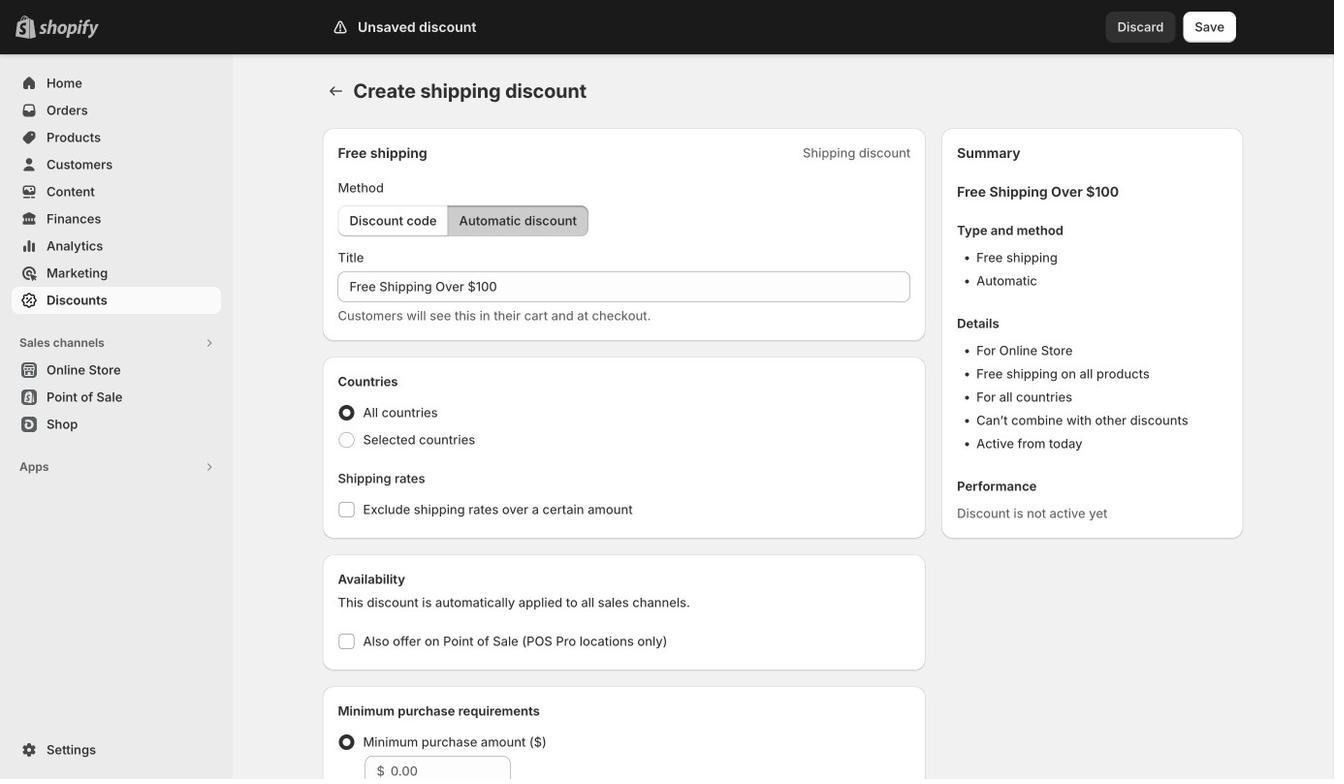 Task type: locate. For each thing, give the bounding box(es) containing it.
None text field
[[338, 272, 911, 303]]

0.00 text field
[[391, 757, 511, 780]]

shopify image
[[39, 19, 99, 39]]



